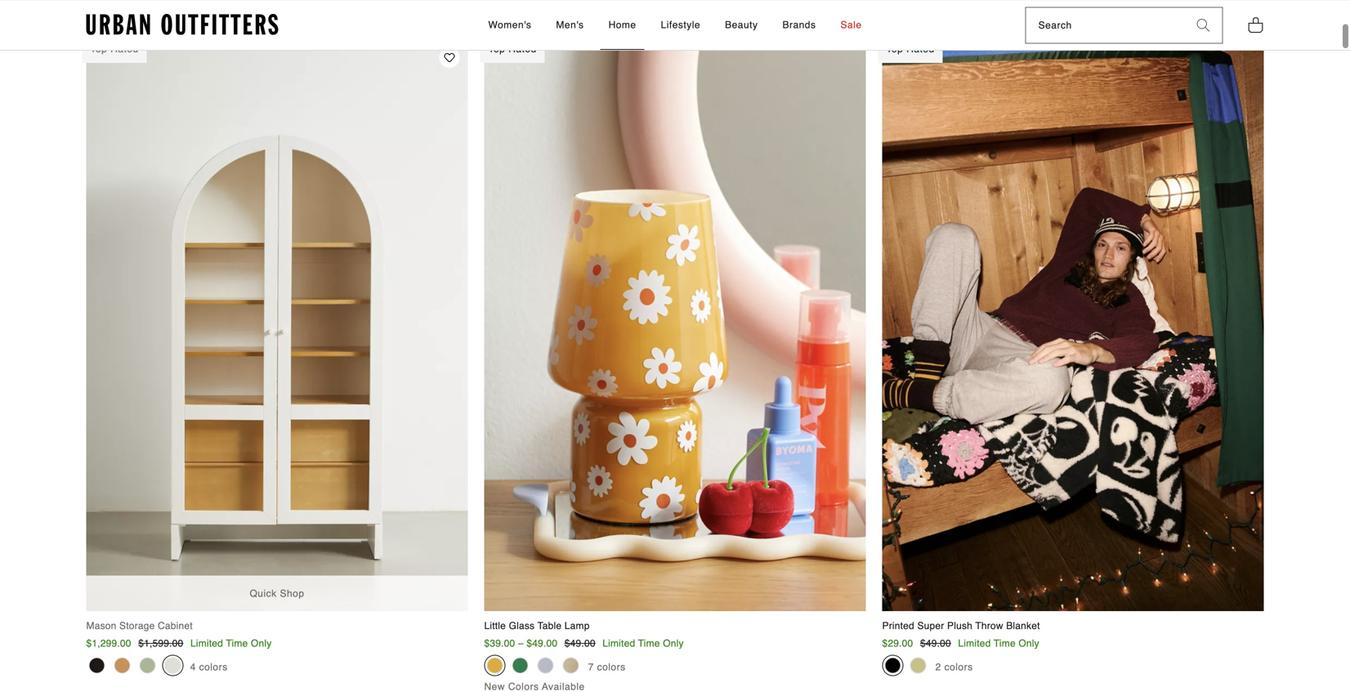 Task type: locate. For each thing, give the bounding box(es) containing it.
limited down printed super plush throw blanket
[[958, 638, 991, 650]]

0 horizontal spatial top rated
[[90, 43, 139, 55]]

colors for 4 colors
[[199, 662, 228, 673]]

original price: $49.00 element down lamp
[[565, 638, 596, 650]]

top rated for little
[[488, 43, 537, 55]]

icon checker image
[[885, 658, 901, 674]]

rated down urban outfitters image
[[111, 43, 139, 55]]

$49.00 down little glass table lamp
[[527, 638, 558, 650]]

1 rated from the left
[[111, 43, 139, 55]]

0 horizontal spatial original price: $49.00 element
[[565, 638, 596, 650]]

$49.00
[[527, 638, 558, 650], [565, 638, 596, 650], [921, 638, 951, 650]]

4 colors
[[190, 662, 228, 673]]

0 horizontal spatial limited
[[190, 638, 223, 650]]

3 limited from the left
[[958, 638, 991, 650]]

mushroom image
[[910, 658, 927, 674]]

0 horizontal spatial $49.00
[[527, 638, 558, 650]]

limited up the 4 colors at the bottom left of page
[[190, 638, 223, 650]]

only
[[251, 638, 272, 650], [663, 638, 684, 650], [1019, 638, 1040, 650]]

1 top from the left
[[90, 43, 107, 55]]

colors right 2
[[945, 662, 973, 673]]

1 horizontal spatial top rated
[[488, 43, 537, 55]]

top rated for printed
[[887, 43, 935, 55]]

1 horizontal spatial $49.00
[[565, 638, 596, 650]]

mason
[[86, 620, 117, 632]]

Search text field
[[1027, 8, 1185, 43]]

1 top rated from the left
[[90, 43, 139, 55]]

printed super plush throw blanket
[[883, 620, 1040, 632]]

rated for glass
[[509, 43, 537, 55]]

only for $29.00 $49.00 limited time only
[[1019, 638, 1040, 650]]

rated
[[111, 43, 139, 55], [509, 43, 537, 55], [907, 43, 935, 55]]

3 time from the left
[[994, 638, 1016, 650]]

sale price: $1,299.00 element
[[86, 638, 131, 650]]

top for mason
[[90, 43, 107, 55]]

plush
[[948, 620, 973, 632]]

2 horizontal spatial time
[[994, 638, 1016, 650]]

colors right 4
[[199, 662, 228, 673]]

3 rated from the left
[[907, 43, 935, 55]]

home
[[609, 19, 637, 30]]

$39.00
[[484, 638, 515, 650]]

1 time from the left
[[226, 638, 248, 650]]

$1,299.00
[[86, 638, 131, 650]]

colors
[[199, 662, 228, 673], [597, 662, 626, 673], [945, 662, 973, 673]]

None search field
[[1027, 8, 1185, 43]]

quick
[[250, 588, 277, 600]]

top rated down urban outfitters image
[[90, 43, 139, 55]]

1 horizontal spatial limited
[[603, 638, 635, 650]]

$49.00 down lamp
[[565, 638, 596, 650]]

$49.00 down the super
[[921, 638, 951, 650]]

3 colors from the left
[[945, 662, 973, 673]]

2 rated from the left
[[509, 43, 537, 55]]

1 horizontal spatial top
[[488, 43, 506, 55]]

2 top rated from the left
[[488, 43, 537, 55]]

$39.00 – $49.00 $49.00 limited time only
[[484, 638, 684, 650]]

bright green image
[[512, 658, 529, 674]]

2 horizontal spatial only
[[1019, 638, 1040, 650]]

1 horizontal spatial rated
[[509, 43, 537, 55]]

2 top from the left
[[488, 43, 506, 55]]

lamp
[[565, 620, 590, 632]]

original price: $49.00 element down the super
[[921, 638, 951, 650]]

0 horizontal spatial top
[[90, 43, 107, 55]]

2 horizontal spatial top
[[887, 43, 904, 55]]

1 colors from the left
[[199, 662, 228, 673]]

2 horizontal spatial top rated
[[887, 43, 935, 55]]

2
[[936, 662, 942, 673]]

top rated down women's on the top of the page
[[488, 43, 537, 55]]

colors for 7 colors
[[597, 662, 626, 673]]

search image
[[1197, 19, 1210, 32]]

throw
[[976, 620, 1004, 632]]

1 only from the left
[[251, 638, 272, 650]]

2 original price: $49.00 element from the left
[[921, 638, 951, 650]]

2 colors from the left
[[597, 662, 626, 673]]

2 horizontal spatial limited
[[958, 638, 991, 650]]

beauty link
[[717, 1, 766, 50]]

top rated
[[90, 43, 139, 55], [488, 43, 537, 55], [887, 43, 935, 55]]

lifestyle link
[[653, 1, 709, 50]]

original price: $49.00 element
[[565, 638, 596, 650], [921, 638, 951, 650]]

top rated right sale link
[[887, 43, 935, 55]]

white image
[[165, 658, 181, 674]]

3 top from the left
[[887, 43, 904, 55]]

top for little
[[488, 43, 506, 55]]

original price: $49.00 element for 2
[[921, 638, 951, 650]]

little
[[484, 620, 506, 632]]

1 horizontal spatial original price: $49.00 element
[[921, 638, 951, 650]]

1 horizontal spatial colors
[[597, 662, 626, 673]]

limited up 7 colors
[[603, 638, 635, 650]]

3 $49.00 from the left
[[921, 638, 951, 650]]

sale price: $39.00 – $49.00 element
[[484, 638, 558, 650]]

$1,299.00 $1,599.00 limited time only
[[86, 638, 272, 650]]

rated down women's on the top of the page
[[509, 43, 537, 55]]

1 $49.00 from the left
[[527, 638, 558, 650]]

0 horizontal spatial colors
[[199, 662, 228, 673]]

time
[[226, 638, 248, 650], [638, 638, 660, 650], [994, 638, 1016, 650]]

0 horizontal spatial time
[[226, 638, 248, 650]]

3 top rated from the left
[[887, 43, 935, 55]]

printed
[[883, 620, 915, 632]]

3 only from the left
[[1019, 638, 1040, 650]]

0 horizontal spatial rated
[[111, 43, 139, 55]]

little glass table lamp
[[484, 620, 590, 632]]

top
[[90, 43, 107, 55], [488, 43, 506, 55], [887, 43, 904, 55]]

original price: $49.00 element for 7
[[565, 638, 596, 650]]

colors right 7
[[597, 662, 626, 673]]

limited
[[190, 638, 223, 650], [603, 638, 635, 650], [958, 638, 991, 650]]

1 horizontal spatial only
[[663, 638, 684, 650]]

2 horizontal spatial rated
[[907, 43, 935, 55]]

blanket
[[1007, 620, 1040, 632]]

1 horizontal spatial time
[[638, 638, 660, 650]]

2 time from the left
[[638, 638, 660, 650]]

0 horizontal spatial only
[[251, 638, 272, 650]]

2 horizontal spatial $49.00
[[921, 638, 951, 650]]

rated right sale link
[[907, 43, 935, 55]]

$29.00 $49.00 limited time only
[[883, 638, 1040, 650]]

limited for mason storage cabinet
[[190, 638, 223, 650]]

1 limited from the left
[[190, 638, 223, 650]]

1 original price: $49.00 element from the left
[[565, 638, 596, 650]]

brands link
[[775, 1, 824, 50]]

2 horizontal spatial colors
[[945, 662, 973, 673]]



Task type: describe. For each thing, give the bounding box(es) containing it.
quick shop button
[[86, 576, 468, 612]]

2 limited from the left
[[603, 638, 635, 650]]

urban outfitters image
[[86, 14, 278, 35]]

only for $1,299.00 $1,599.00 limited time only
[[251, 638, 272, 650]]

main navigation element
[[341, 1, 1009, 50]]

limited for printed super plush throw blanket
[[958, 638, 991, 650]]

yellow image
[[487, 658, 503, 674]]

women's
[[488, 19, 532, 30]]

lifestyle
[[661, 19, 701, 30]]

mason storage cabinet
[[86, 620, 193, 632]]

black image
[[89, 658, 105, 674]]

blue image
[[538, 658, 554, 674]]

sale
[[841, 19, 862, 30]]

4
[[190, 662, 196, 673]]

colors for 2 colors
[[945, 662, 973, 673]]

2 only from the left
[[663, 638, 684, 650]]

dark green image
[[139, 658, 156, 674]]

storage
[[119, 620, 155, 632]]

quick shop
[[250, 588, 305, 600]]

time for $29.00 $49.00 limited time only
[[994, 638, 1016, 650]]

glass
[[509, 620, 535, 632]]

rated for storage
[[111, 43, 139, 55]]

7 colors
[[588, 662, 626, 673]]

table
[[538, 620, 562, 632]]

2 colors
[[936, 662, 973, 673]]

printed super plush throw blanket image
[[883, 39, 1264, 611]]

rated for super
[[907, 43, 935, 55]]

top for printed
[[887, 43, 904, 55]]

super
[[918, 620, 945, 632]]

$29.00
[[883, 638, 914, 650]]

–
[[518, 638, 524, 650]]

men's
[[556, 19, 584, 30]]

beauty
[[725, 19, 758, 30]]

original price: $1,599.00 element
[[138, 638, 183, 650]]

brown image
[[114, 658, 130, 674]]

taupe image
[[563, 658, 579, 674]]

mason storage cabinet image
[[86, 39, 468, 611]]

2 $49.00 from the left
[[565, 638, 596, 650]]

women's link
[[480, 1, 540, 50]]

little glass table lamp image
[[484, 39, 866, 611]]

sale price: $29.00 element
[[883, 638, 914, 650]]

men's link
[[548, 1, 592, 50]]

sale link
[[833, 1, 870, 50]]

$1,599.00
[[138, 638, 183, 650]]

top rated for mason
[[90, 43, 139, 55]]

time for $1,299.00 $1,599.00 limited time only
[[226, 638, 248, 650]]

brands
[[783, 19, 816, 30]]

7
[[588, 662, 594, 673]]

cabinet
[[158, 620, 193, 632]]

my shopping bag image
[[1248, 16, 1264, 34]]

home link
[[601, 1, 645, 50]]

shop
[[280, 588, 305, 600]]



Task type: vqa. For each thing, say whether or not it's contained in the screenshot.
2 colors
yes



